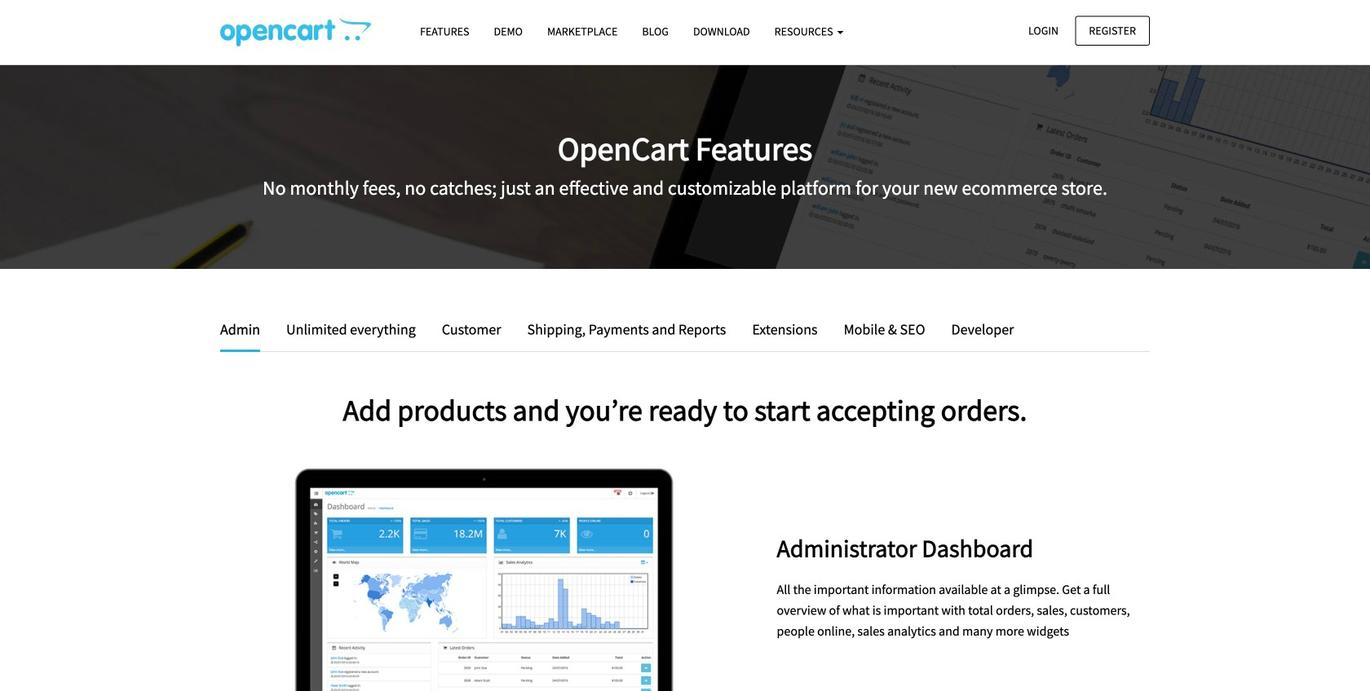Task type: describe. For each thing, give the bounding box(es) containing it.
administrator dashboard image
[[220, 469, 753, 692]]



Task type: vqa. For each thing, say whether or not it's contained in the screenshot.
Administrator Dashboard "image"
yes



Task type: locate. For each thing, give the bounding box(es) containing it.
opencart - features image
[[220, 17, 371, 47]]



